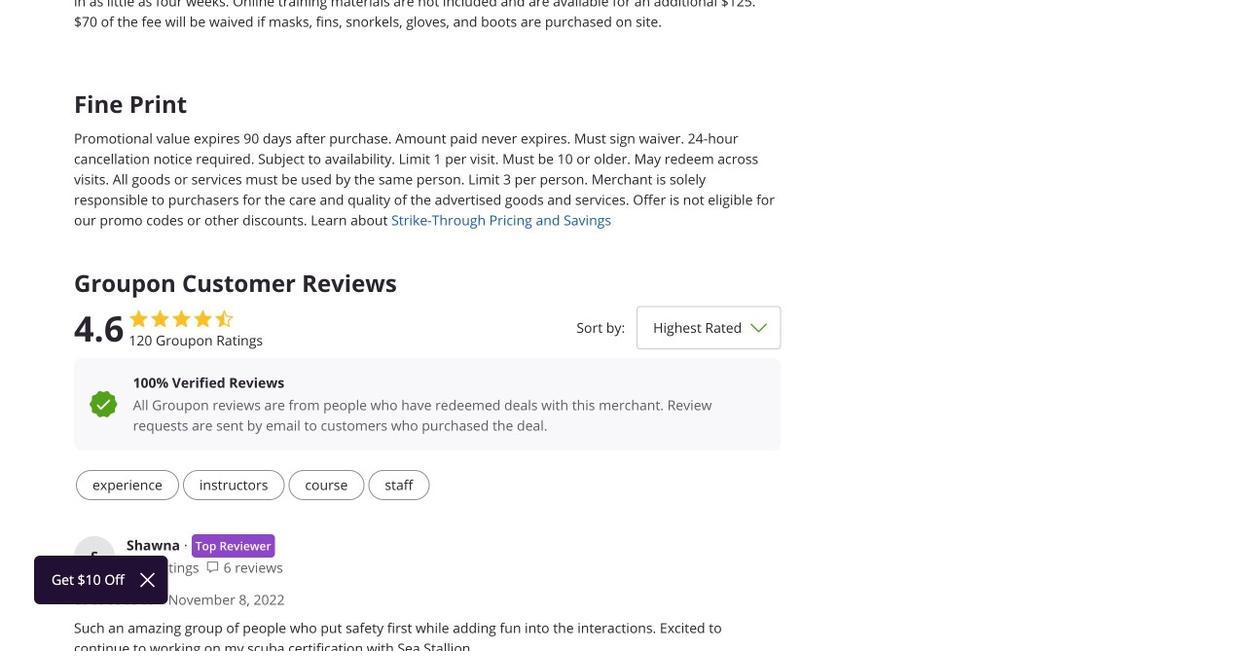 Task type: locate. For each thing, give the bounding box(es) containing it.
staff radio
[[368, 470, 430, 501]]

instructors radio
[[183, 470, 285, 501]]

6 reviews image
[[206, 560, 220, 574]]

option group
[[74, 467, 431, 504]]

experience radio
[[76, 470, 179, 501]]



Task type: vqa. For each thing, say whether or not it's contained in the screenshot.
the 6 reviews IMAGE
yes



Task type: describe. For each thing, give the bounding box(es) containing it.
8 ratings image
[[127, 560, 140, 574]]

course radio
[[289, 470, 364, 501]]



